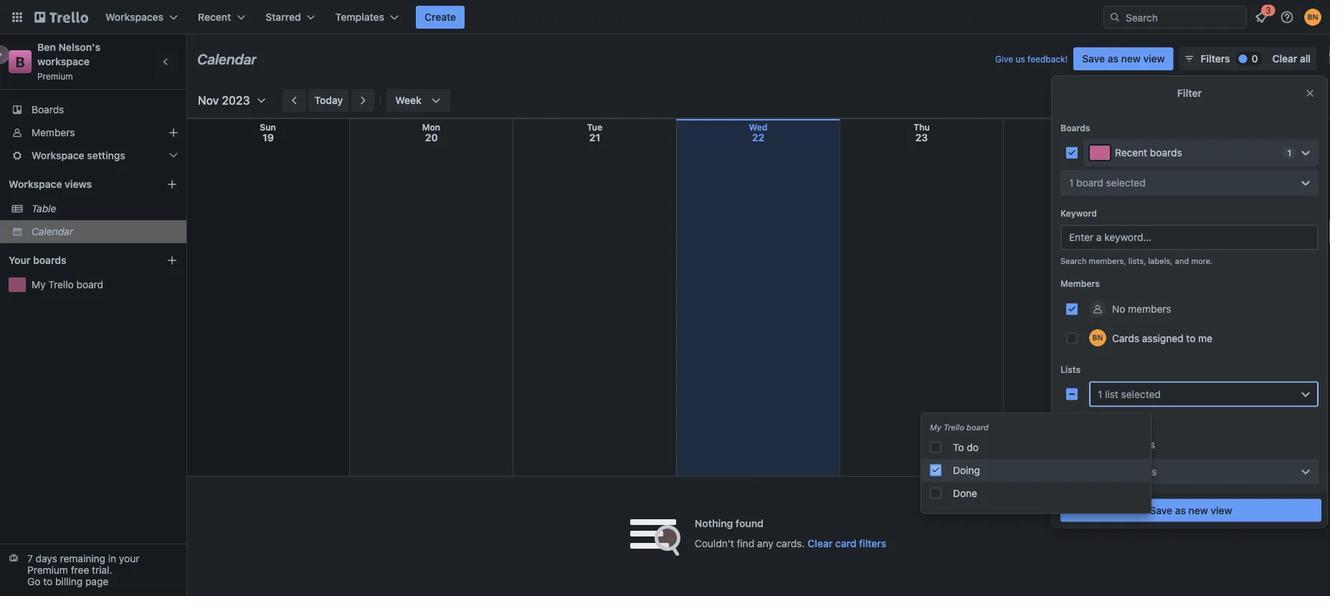 Task type: vqa. For each thing, say whether or not it's contained in the screenshot.
Have\_a\_good\_day.gif image
no



Task type: locate. For each thing, give the bounding box(es) containing it.
Calendar text field
[[197, 45, 257, 72]]

search members, lists, labels, and more.
[[1061, 256, 1213, 266]]

7
[[27, 553, 33, 565]]

2023
[[222, 94, 250, 107]]

ben nelson's workspace link
[[37, 41, 103, 67]]

ben
[[37, 41, 56, 53]]

free
[[71, 564, 89, 576]]

trello up to
[[944, 423, 965, 432]]

all
[[1301, 53, 1311, 65]]

2 no from the top
[[1113, 438, 1126, 450]]

view for topmost save as new view button
[[1144, 53, 1166, 65]]

as for save as new view button to the bottom
[[1176, 504, 1187, 516]]

1 vertical spatial save as new view button
[[1061, 499, 1322, 522]]

1 vertical spatial board
[[76, 279, 103, 291]]

0 vertical spatial boards
[[32, 104, 64, 116]]

selected for 1 list selected
[[1122, 388, 1161, 400]]

1 vertical spatial recent
[[1116, 147, 1148, 159]]

board up do at the right bottom
[[967, 423, 989, 432]]

new for topmost save as new view button
[[1122, 53, 1141, 65]]

list
[[1106, 388, 1119, 400]]

calendar down recent dropdown button
[[197, 50, 257, 67]]

today button
[[309, 89, 349, 112]]

starred button
[[257, 6, 324, 29]]

board
[[1077, 177, 1104, 189], [76, 279, 103, 291], [967, 423, 989, 432]]

go to billing page link
[[27, 576, 108, 588]]

to left me
[[1187, 332, 1196, 344]]

0 horizontal spatial trello
[[48, 279, 74, 291]]

to
[[953, 441, 965, 453]]

1 horizontal spatial board
[[967, 423, 989, 432]]

search image
[[1110, 11, 1121, 23]]

week button
[[387, 89, 450, 112]]

recent up calendar text field
[[198, 11, 231, 23]]

fri
[[1080, 122, 1091, 132]]

labels for no labels
[[1129, 438, 1156, 450]]

selected
[[1107, 177, 1146, 189], [1122, 388, 1161, 400]]

boards right your
[[33, 254, 66, 266]]

and
[[1176, 256, 1190, 266]]

workspace
[[37, 56, 90, 67]]

my trello board down your boards with 1 items element
[[32, 279, 103, 291]]

ben nelson (bennelson96) image left cards
[[1090, 329, 1107, 347]]

workspace
[[32, 150, 84, 161], [9, 178, 62, 190]]

0 vertical spatial as
[[1108, 53, 1119, 65]]

cards assigned to me
[[1113, 332, 1213, 344]]

0 horizontal spatial save
[[1083, 53, 1106, 65]]

1 horizontal spatial my
[[930, 423, 942, 432]]

1 horizontal spatial new
[[1189, 504, 1209, 516]]

nov
[[198, 94, 219, 107]]

1 horizontal spatial members
[[1061, 278, 1100, 288]]

new
[[1122, 53, 1141, 65], [1189, 504, 1209, 516]]

0 horizontal spatial clear
[[808, 538, 833, 550]]

25
[[1243, 132, 1255, 143]]

1 vertical spatial labels
[[1130, 466, 1157, 477]]

filters
[[1201, 53, 1231, 65]]

0 horizontal spatial to
[[43, 576, 52, 588]]

1 vertical spatial my
[[930, 423, 942, 432]]

primary element
[[0, 0, 1331, 34]]

board up keyword
[[1077, 177, 1104, 189]]

workspace inside popup button
[[32, 150, 84, 161]]

1 vertical spatial workspace
[[9, 178, 62, 190]]

0
[[1252, 53, 1259, 65]]

1 horizontal spatial as
[[1176, 504, 1187, 516]]

1 vertical spatial save
[[1150, 504, 1173, 516]]

0 vertical spatial no
[[1113, 303, 1126, 315]]

premium
[[37, 71, 73, 81], [27, 564, 68, 576]]

boards down filter
[[1151, 147, 1183, 159]]

open information menu image
[[1281, 10, 1295, 24]]

remaining
[[60, 553, 105, 565]]

members down search
[[1061, 278, 1100, 288]]

clear left 'all'
[[1273, 53, 1298, 65]]

1 horizontal spatial 1
[[1098, 388, 1103, 400]]

Search field
[[1121, 6, 1247, 28]]

members
[[1129, 303, 1172, 315]]

0 horizontal spatial as
[[1108, 53, 1119, 65]]

0 vertical spatial clear
[[1273, 53, 1298, 65]]

view
[[1144, 53, 1166, 65], [1211, 504, 1233, 516]]

board down your boards with 1 items element
[[76, 279, 103, 291]]

save down 'select labels'
[[1150, 504, 1173, 516]]

1
[[1288, 148, 1292, 158], [1070, 177, 1074, 189], [1098, 388, 1103, 400]]

Enter a keyword… text field
[[1061, 225, 1319, 250]]

selected down recent boards
[[1107, 177, 1146, 189]]

1 vertical spatial selected
[[1122, 388, 1161, 400]]

workspace up table
[[9, 178, 62, 190]]

my
[[32, 279, 46, 291], [930, 423, 942, 432]]

1 horizontal spatial recent
[[1116, 147, 1148, 159]]

1 board selected
[[1070, 177, 1146, 189]]

clear left the card
[[808, 538, 833, 550]]

1 vertical spatial no
[[1113, 438, 1126, 450]]

0 vertical spatial workspace
[[32, 150, 84, 161]]

1 vertical spatial boards
[[33, 254, 66, 266]]

save as new view button
[[1074, 47, 1174, 70], [1061, 499, 1322, 522]]

mon
[[422, 122, 441, 132]]

2 horizontal spatial 1
[[1288, 148, 1292, 158]]

1 vertical spatial trello
[[944, 423, 965, 432]]

find
[[737, 538, 755, 550]]

calendar down table
[[32, 226, 73, 237]]

billing
[[55, 576, 83, 588]]

to
[[1187, 332, 1196, 344], [43, 576, 52, 588]]

0 vertical spatial boards
[[1151, 147, 1183, 159]]

settings
[[87, 150, 125, 161]]

ben nelson's workspace premium
[[37, 41, 103, 81]]

page
[[85, 576, 108, 588]]

selected for 1 board selected
[[1107, 177, 1146, 189]]

no up cards
[[1113, 303, 1126, 315]]

boards up 1 board selected
[[1061, 123, 1091, 133]]

2 horizontal spatial board
[[1077, 177, 1104, 189]]

trello
[[48, 279, 74, 291], [944, 423, 965, 432]]

1 for 1 list selected
[[1098, 388, 1103, 400]]

my trello board up to
[[930, 423, 989, 432]]

save as new view for save as new view button to the bottom
[[1150, 504, 1233, 516]]

members link
[[0, 121, 187, 144]]

0 horizontal spatial board
[[76, 279, 103, 291]]

cards
[[1113, 332, 1140, 344]]

done
[[953, 487, 978, 499]]

0 vertical spatial labels
[[1129, 438, 1156, 450]]

0 vertical spatial new
[[1122, 53, 1141, 65]]

1 horizontal spatial boards
[[1151, 147, 1183, 159]]

no up select
[[1113, 438, 1126, 450]]

1 vertical spatial my trello board
[[930, 423, 989, 432]]

0 vertical spatial my trello board
[[32, 279, 103, 291]]

1 for 1 board selected
[[1070, 177, 1074, 189]]

19
[[263, 132, 274, 143]]

clear card filters button
[[808, 537, 887, 551]]

clear inside button
[[1273, 53, 1298, 65]]

0 horizontal spatial boards
[[32, 104, 64, 116]]

0 horizontal spatial new
[[1122, 53, 1141, 65]]

boards down workspace at the top of page
[[32, 104, 64, 116]]

members up workspace settings
[[32, 127, 75, 138]]

1 horizontal spatial ben nelson (bennelson96) image
[[1305, 9, 1322, 26]]

boards
[[1151, 147, 1183, 159], [33, 254, 66, 266]]

1 vertical spatial to
[[43, 576, 52, 588]]

workspace up workspace views
[[32, 150, 84, 161]]

0 vertical spatial my
[[32, 279, 46, 291]]

0 vertical spatial ben nelson (bennelson96) image
[[1305, 9, 1322, 26]]

members
[[32, 127, 75, 138], [1061, 278, 1100, 288]]

go
[[27, 576, 40, 588]]

0 vertical spatial 1
[[1288, 148, 1292, 158]]

1 no from the top
[[1113, 303, 1126, 315]]

0 vertical spatial view
[[1144, 53, 1166, 65]]

0 horizontal spatial calendar
[[32, 226, 73, 237]]

save right feedback!
[[1083, 53, 1106, 65]]

20
[[425, 132, 438, 143]]

recent for recent boards
[[1116, 147, 1148, 159]]

close popover image
[[1305, 88, 1316, 99]]

1 vertical spatial 1
[[1070, 177, 1074, 189]]

0 vertical spatial trello
[[48, 279, 74, 291]]

your boards
[[9, 254, 66, 266]]

0 vertical spatial to
[[1187, 332, 1196, 344]]

0 vertical spatial save
[[1083, 53, 1106, 65]]

1 horizontal spatial save
[[1150, 504, 1173, 516]]

2 vertical spatial 1
[[1098, 388, 1103, 400]]

0 horizontal spatial members
[[32, 127, 75, 138]]

ben nelson (bennelson96) image
[[1305, 9, 1322, 26], [1090, 329, 1107, 347]]

1 vertical spatial boards
[[1061, 123, 1091, 133]]

1 vertical spatial premium
[[27, 564, 68, 576]]

nothing found
[[695, 518, 764, 529]]

save
[[1083, 53, 1106, 65], [1150, 504, 1173, 516]]

0 vertical spatial premium
[[37, 71, 73, 81]]

views
[[65, 178, 92, 190]]

0 horizontal spatial 1
[[1070, 177, 1074, 189]]

members,
[[1089, 256, 1127, 266]]

1 horizontal spatial boards
[[1061, 123, 1091, 133]]

1 vertical spatial view
[[1211, 504, 1233, 516]]

trello down your boards with 1 items element
[[48, 279, 74, 291]]

0 vertical spatial save as new view
[[1083, 53, 1166, 65]]

7 days remaining in your premium free trial. go to billing page
[[27, 553, 139, 588]]

1 horizontal spatial clear
[[1273, 53, 1298, 65]]

0 vertical spatial calendar
[[197, 50, 257, 67]]

recent up 1 board selected
[[1116, 147, 1148, 159]]

0 vertical spatial save as new view button
[[1074, 47, 1174, 70]]

0 horizontal spatial ben nelson (bennelson96) image
[[1090, 329, 1107, 347]]

selected right 'list'
[[1122, 388, 1161, 400]]

workspace for workspace views
[[9, 178, 62, 190]]

no
[[1113, 303, 1126, 315], [1113, 438, 1126, 450]]

recent
[[198, 11, 231, 23], [1116, 147, 1148, 159]]

1 vertical spatial new
[[1189, 504, 1209, 516]]

boards
[[32, 104, 64, 116], [1061, 123, 1091, 133]]

0 vertical spatial recent
[[198, 11, 231, 23]]

1 horizontal spatial view
[[1211, 504, 1233, 516]]

labels,
[[1149, 256, 1173, 266]]

0 horizontal spatial recent
[[198, 11, 231, 23]]

0 vertical spatial selected
[[1107, 177, 1146, 189]]

clear
[[1273, 53, 1298, 65], [808, 538, 833, 550]]

back to home image
[[34, 6, 88, 29]]

1 vertical spatial as
[[1176, 504, 1187, 516]]

recent inside dropdown button
[[198, 11, 231, 23]]

to do
[[953, 441, 979, 453]]

labels up 'select labels'
[[1129, 438, 1156, 450]]

recent for recent
[[198, 11, 231, 23]]

0 vertical spatial board
[[1077, 177, 1104, 189]]

no for no members
[[1113, 303, 1126, 315]]

1 vertical spatial save as new view
[[1150, 504, 1233, 516]]

0 horizontal spatial view
[[1144, 53, 1166, 65]]

1 horizontal spatial trello
[[944, 423, 965, 432]]

labels down "no labels"
[[1130, 466, 1157, 477]]

your
[[119, 553, 139, 565]]

2 vertical spatial board
[[967, 423, 989, 432]]

to right go on the bottom left
[[43, 576, 52, 588]]

b
[[15, 53, 25, 70]]

21
[[590, 132, 601, 143]]

ben nelson (bennelson96) image right the open information menu icon
[[1305, 9, 1322, 26]]

labels
[[1129, 438, 1156, 450], [1130, 466, 1157, 477]]

0 horizontal spatial boards
[[33, 254, 66, 266]]



Task type: describe. For each thing, give the bounding box(es) containing it.
premium inside ben nelson's workspace premium
[[37, 71, 73, 81]]

your
[[9, 254, 30, 266]]

23
[[916, 132, 928, 143]]

your boards with 1 items element
[[9, 252, 145, 269]]

workspace views
[[9, 178, 92, 190]]

select
[[1098, 466, 1128, 477]]

recent boards
[[1116, 147, 1183, 159]]

assigned
[[1143, 332, 1184, 344]]

labels for select labels
[[1130, 466, 1157, 477]]

nothing found image
[[631, 519, 681, 557]]

boards inside boards link
[[32, 104, 64, 116]]

premium inside 7 days remaining in your premium free trial. go to billing page
[[27, 564, 68, 576]]

days
[[36, 553, 57, 565]]

wed
[[749, 122, 768, 132]]

feedback!
[[1028, 54, 1068, 64]]

lists,
[[1129, 256, 1147, 266]]

0 horizontal spatial my
[[32, 279, 46, 291]]

create a view image
[[166, 179, 178, 190]]

templates button
[[327, 6, 408, 29]]

board inside "my trello board" link
[[76, 279, 103, 291]]

clear all
[[1273, 53, 1311, 65]]

workspace navigation collapse icon image
[[156, 52, 176, 72]]

nov 2023 button
[[192, 89, 267, 112]]

week
[[395, 94, 422, 106]]

22
[[752, 132, 765, 143]]

templates
[[336, 11, 385, 23]]

0 vertical spatial members
[[32, 127, 75, 138]]

nov 2023
[[198, 94, 250, 107]]

workspaces button
[[97, 6, 187, 29]]

tue
[[587, 122, 603, 132]]

more.
[[1192, 256, 1213, 266]]

cards.
[[777, 538, 805, 550]]

boards link
[[0, 98, 187, 121]]

table
[[32, 203, 56, 215]]

1 vertical spatial members
[[1061, 278, 1100, 288]]

in
[[108, 553, 116, 565]]

today
[[315, 94, 343, 106]]

1 list selected
[[1098, 388, 1161, 400]]

us
[[1016, 54, 1026, 64]]

1 vertical spatial calendar
[[32, 226, 73, 237]]

select labels
[[1098, 466, 1157, 477]]

card
[[836, 538, 857, 550]]

keyword
[[1061, 208, 1098, 218]]

save as new view for topmost save as new view button
[[1083, 53, 1166, 65]]

calendar link
[[32, 225, 178, 239]]

boards for recent boards
[[1151, 147, 1183, 159]]

3 notifications image
[[1253, 9, 1271, 26]]

any
[[758, 538, 774, 550]]

recent button
[[189, 6, 254, 29]]

as for topmost save as new view button
[[1108, 53, 1119, 65]]

my trello board link
[[32, 278, 178, 292]]

workspace settings button
[[0, 144, 187, 167]]

1 horizontal spatial calendar
[[197, 50, 257, 67]]

create
[[425, 11, 456, 23]]

save for save as new view button to the bottom
[[1150, 504, 1173, 516]]

filter
[[1178, 87, 1203, 99]]

new for save as new view button to the bottom
[[1189, 504, 1209, 516]]

found
[[736, 518, 764, 529]]

table link
[[32, 202, 178, 216]]

to inside 7 days remaining in your premium free trial. go to billing page
[[43, 576, 52, 588]]

no members
[[1113, 303, 1172, 315]]

1 vertical spatial ben nelson (bennelson96) image
[[1090, 329, 1107, 347]]

thu
[[914, 122, 930, 132]]

no for no labels
[[1113, 438, 1126, 450]]

1 for 1
[[1288, 148, 1292, 158]]

1 horizontal spatial my trello board
[[930, 423, 989, 432]]

do
[[967, 441, 979, 453]]

0 horizontal spatial my trello board
[[32, 279, 103, 291]]

create button
[[416, 6, 465, 29]]

1 horizontal spatial to
[[1187, 332, 1196, 344]]

couldn't find any cards. clear card filters
[[695, 538, 887, 550]]

give us feedback! link
[[996, 54, 1068, 64]]

1 vertical spatial clear
[[808, 538, 833, 550]]

workspace for workspace settings
[[32, 150, 84, 161]]

give us feedback!
[[996, 54, 1068, 64]]

clear all button
[[1267, 47, 1317, 70]]

nelson's
[[58, 41, 101, 53]]

sun
[[260, 122, 276, 132]]

boards for your boards
[[33, 254, 66, 266]]

doing
[[953, 464, 981, 476]]

search
[[1061, 256, 1087, 266]]

couldn't
[[695, 538, 734, 550]]

give
[[996, 54, 1014, 64]]

filters
[[859, 538, 887, 550]]

view for save as new view button to the bottom
[[1211, 504, 1233, 516]]

nothing
[[695, 518, 733, 529]]

workspace settings
[[32, 150, 125, 161]]

add board image
[[166, 255, 178, 266]]

starred
[[266, 11, 301, 23]]

me
[[1199, 332, 1213, 344]]

trello inside "my trello board" link
[[48, 279, 74, 291]]

save for topmost save as new view button
[[1083, 53, 1106, 65]]

lists
[[1061, 365, 1081, 375]]

workspaces
[[105, 11, 164, 23]]



